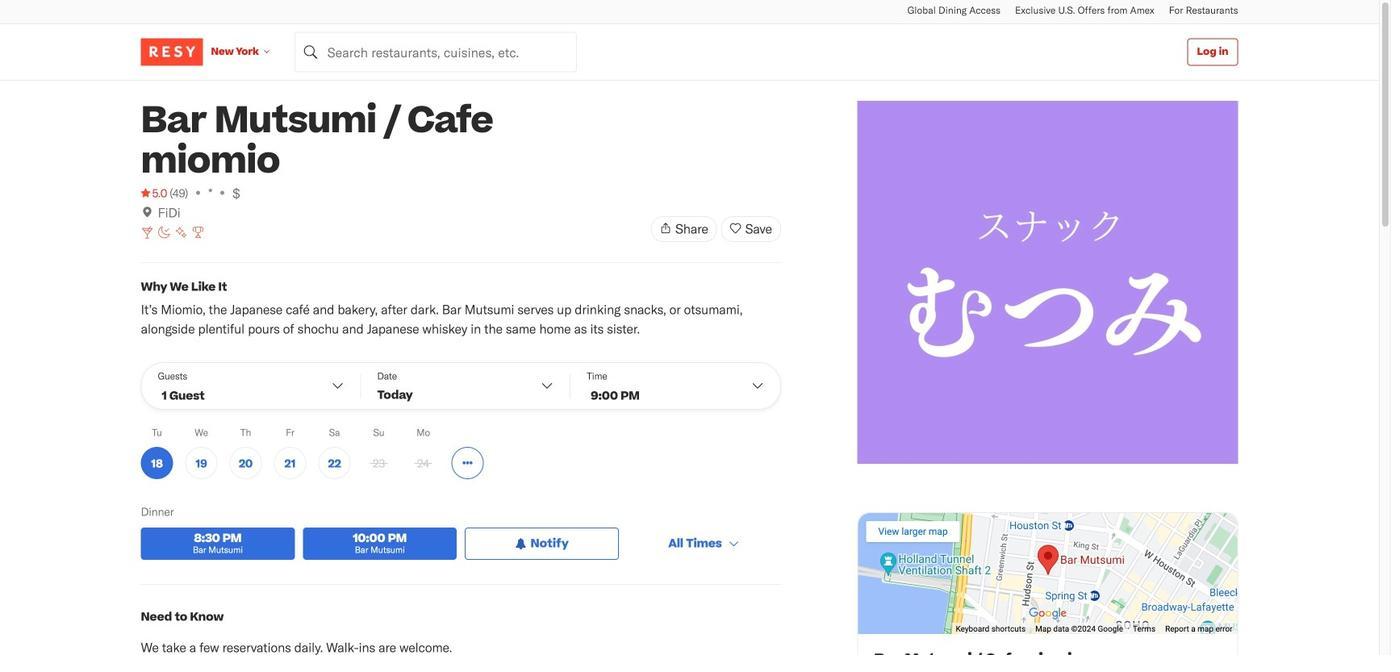 Task type: describe. For each thing, give the bounding box(es) containing it.
Search restaurants, cuisines, etc. text field
[[294, 32, 577, 72]]



Task type: vqa. For each thing, say whether or not it's contained in the screenshot.
SEARCH RESTAURANTS, CUISINES, ETC. Text Field at the left top of page
yes



Task type: locate. For each thing, give the bounding box(es) containing it.
None field
[[294, 32, 577, 72]]

5.0 out of 5 stars image
[[141, 185, 167, 201]]



